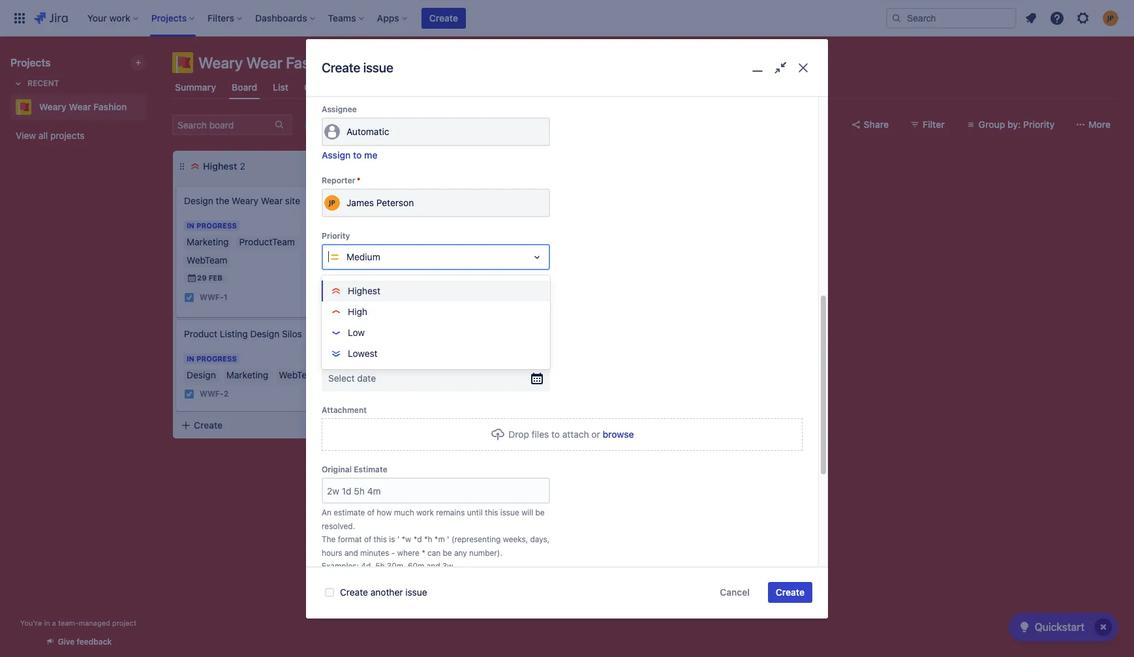 Task type: describe. For each thing, give the bounding box(es) containing it.
lowest
[[348, 348, 378, 359]]

select label
[[328, 320, 377, 331]]

feb
[[209, 274, 223, 282]]

view all projects
[[16, 130, 85, 141]]

(representing
[[452, 535, 501, 545]]

an estimate of how much work remains until this issue will be resolved. the format of this is ' *w *d *h *m ' (representing weeks, days, hours and minutes - where * can be any number). examples: 4d, 5h 30m, 60m and 3w.
[[322, 508, 552, 572]]

30m,
[[387, 562, 406, 572]]

Original Estimate text field
[[323, 479, 549, 503]]

recent
[[27, 78, 59, 88]]

quickstart
[[1035, 622, 1085, 633]]

highest for highest
[[348, 285, 381, 296]]

tab list containing board
[[165, 76, 1127, 99]]

wwf-1
[[200, 293, 228, 303]]

1 vertical spatial wear
[[69, 101, 91, 112]]

* inside an estimate of how much work remains until this issue will be resolved. the format of this is ' *w *d *h *m ' (representing weeks, days, hours and minutes - where * can be any number). examples: 4d, 5h 30m, 60m and 3w.
[[422, 548, 426, 558]]

view all projects link
[[10, 124, 146, 148]]

an
[[322, 508, 332, 518]]

assign
[[322, 149, 351, 160]]

the
[[216, 195, 229, 206]]

automatic
[[347, 126, 389, 137]]

open image
[[530, 249, 545, 265]]

due
[[322, 353, 337, 362]]

cancel button
[[713, 582, 758, 603]]

medium
[[347, 251, 380, 262]]

give feedback
[[58, 637, 112, 647]]

29 february 2024 image
[[187, 273, 197, 283]]

labels
[[322, 300, 347, 310]]

can
[[428, 548, 441, 558]]

calendar link
[[302, 76, 346, 99]]

wwf-2
[[200, 389, 229, 399]]

1 horizontal spatial be
[[536, 508, 545, 518]]

2 for highest 2
[[240, 161, 245, 172]]

original estimate
[[322, 465, 388, 475]]

*m
[[435, 535, 445, 545]]

list
[[273, 82, 289, 93]]

in for product listing design silos
[[187, 355, 195, 363]]

about
[[345, 274, 366, 284]]

product listing design silos
[[184, 328, 302, 340]]

view
[[16, 130, 36, 141]]

scrollable content region
[[306, 96, 829, 574]]

1 horizontal spatial fashion
[[286, 54, 340, 72]]

create inside primary "element"
[[430, 12, 458, 23]]

fashion inside weary wear fashion link
[[94, 101, 127, 112]]

browse button
[[603, 428, 634, 441]]

due date
[[322, 353, 356, 362]]

1 ' from the left
[[397, 535, 400, 545]]

progress for listing
[[197, 355, 237, 363]]

task image for wwf-2
[[184, 389, 195, 400]]

exit full screen image
[[771, 59, 790, 78]]

*h
[[424, 535, 433, 545]]

summary link
[[172, 76, 219, 99]]

upload image
[[491, 427, 506, 443]]

remains
[[436, 508, 465, 518]]

29 february 2024 image
[[187, 273, 197, 283]]

29
[[197, 274, 207, 282]]

in
[[44, 619, 50, 627]]

summary
[[175, 82, 216, 93]]

search image
[[892, 13, 902, 23]]

create issue
[[322, 60, 393, 75]]

1 horizontal spatial to
[[552, 429, 560, 440]]

drop
[[509, 429, 529, 440]]

levels
[[396, 274, 417, 284]]

*d
[[414, 535, 422, 545]]

until
[[467, 508, 483, 518]]

quickstart button
[[1009, 613, 1119, 642]]

low
[[348, 327, 365, 338]]

4d,
[[361, 562, 373, 572]]

1 horizontal spatial and
[[427, 562, 440, 572]]

silos
[[282, 328, 302, 340]]

managed
[[79, 619, 110, 627]]

browse
[[603, 429, 634, 440]]

minutes
[[360, 548, 389, 558]]

weeks,
[[503, 535, 528, 545]]

create button inside primary "element"
[[422, 8, 466, 28]]

dismiss quickstart image
[[1094, 617, 1115, 638]]

projects
[[50, 130, 85, 141]]

in progress for product
[[187, 355, 237, 363]]

0 horizontal spatial weary wear fashion
[[39, 101, 127, 112]]

1 horizontal spatial highest image
[[307, 293, 317, 303]]

give
[[58, 637, 75, 647]]

0 horizontal spatial highest image
[[190, 161, 200, 172]]

select date
[[328, 373, 376, 384]]

29 feb
[[197, 274, 223, 282]]

drop files to attach or browse
[[509, 429, 634, 440]]

the
[[322, 535, 336, 545]]

create another issue
[[340, 587, 427, 598]]

assignee
[[322, 104, 357, 114]]

wwf-2 link
[[200, 389, 229, 400]]

peterson
[[377, 197, 414, 208]]

2 vertical spatial james peterson image
[[321, 290, 337, 306]]

resolved.
[[322, 521, 355, 531]]

0 horizontal spatial *
[[357, 175, 361, 185]]

1 vertical spatial james peterson image
[[324, 195, 340, 211]]

select for select label
[[328, 320, 355, 331]]

1 vertical spatial create button
[[173, 414, 349, 437]]

original
[[322, 465, 352, 475]]

project
[[112, 619, 136, 627]]

give feedback button
[[37, 631, 120, 653]]

weary wear fashion link
[[10, 94, 141, 120]]

days,
[[530, 535, 550, 545]]

1 vertical spatial this
[[374, 535, 387, 545]]



Task type: vqa. For each thing, say whether or not it's contained in the screenshot.
THE ASSIGN TO ME button
yes



Task type: locate. For each thing, give the bounding box(es) containing it.
1 select from the top
[[328, 320, 355, 331]]

1 vertical spatial and
[[427, 562, 440, 572]]

task image for wwf-1
[[184, 293, 195, 303]]

2 down listing
[[224, 389, 229, 399]]

1 vertical spatial of
[[364, 535, 372, 545]]

1 vertical spatial highest
[[348, 285, 381, 296]]

2
[[240, 161, 245, 172], [224, 389, 229, 399]]

' right *m
[[447, 535, 450, 545]]

examples:
[[322, 562, 359, 572]]

1 horizontal spatial highest
[[348, 285, 381, 296]]

date down lowest at the bottom
[[357, 373, 376, 384]]

of left how
[[367, 508, 375, 518]]

2 for wwf-2
[[224, 389, 229, 399]]

1 vertical spatial *
[[422, 548, 426, 558]]

reporter
[[322, 175, 356, 185]]

date for select date
[[357, 373, 376, 384]]

0 vertical spatial highest
[[203, 161, 237, 172]]

-
[[392, 548, 395, 558]]

weary
[[198, 54, 243, 72], [39, 101, 67, 112], [232, 195, 259, 206]]

label
[[357, 320, 377, 331]]

create issue dialog
[[306, 39, 829, 619]]

james peterson image left add people icon
[[307, 114, 328, 135]]

1 horizontal spatial create button
[[422, 8, 466, 28]]

how
[[377, 508, 392, 518]]

team-
[[58, 619, 79, 627]]

0 vertical spatial date
[[339, 353, 356, 362]]

and
[[345, 548, 358, 558], [427, 562, 440, 572]]

0 vertical spatial issue
[[363, 60, 393, 75]]

learn
[[322, 274, 342, 284]]

2 horizontal spatial issue
[[501, 508, 520, 518]]

wear up list
[[246, 54, 283, 72]]

list link
[[270, 76, 291, 99]]

1 task image from the top
[[184, 293, 195, 303]]

fashion up calendar
[[286, 54, 340, 72]]

wwf- down 29 feb
[[200, 293, 224, 303]]

Priority text field
[[328, 250, 331, 263]]

0 vertical spatial in
[[187, 221, 195, 230]]

be right will
[[536, 508, 545, 518]]

0 vertical spatial *
[[357, 175, 361, 185]]

and down can
[[427, 562, 440, 572]]

wear left site at left top
[[261, 195, 283, 206]]

progress down the
[[197, 221, 237, 230]]

discard & close image
[[794, 59, 813, 78]]

0 horizontal spatial highest
[[203, 161, 237, 172]]

a
[[52, 619, 56, 627]]

be left the any
[[443, 548, 452, 558]]

projects
[[10, 57, 51, 69]]

2 in progress from the top
[[187, 355, 237, 363]]

format
[[338, 535, 362, 545]]

1 horizontal spatial issue
[[406, 587, 427, 598]]

select up highest icon
[[328, 373, 355, 384]]

0 vertical spatial of
[[367, 508, 375, 518]]

number).
[[469, 548, 503, 558]]

1 vertical spatial 2
[[224, 389, 229, 399]]

in progress down product
[[187, 355, 237, 363]]

to right files
[[552, 429, 560, 440]]

files
[[532, 429, 549, 440]]

issue up 'automatic'
[[363, 60, 393, 75]]

issue down the 60m in the left of the page
[[406, 587, 427, 598]]

fashion
[[286, 54, 340, 72], [94, 101, 127, 112]]

james peterson image down learn
[[321, 290, 337, 306]]

5h
[[376, 562, 385, 572]]

feedback
[[77, 637, 112, 647]]

estimate
[[334, 508, 365, 518]]

highest
[[203, 161, 237, 172], [348, 285, 381, 296]]

to inside button
[[353, 149, 362, 160]]

0 horizontal spatial fashion
[[94, 101, 127, 112]]

me
[[364, 149, 378, 160]]

1 vertical spatial select
[[328, 373, 355, 384]]

minimize image
[[749, 59, 767, 78]]

to
[[353, 149, 362, 160], [552, 429, 560, 440]]

select down high
[[328, 320, 355, 331]]

1 vertical spatial wwf-
[[200, 389, 224, 399]]

create banner
[[0, 0, 1135, 37]]

all
[[38, 130, 48, 141]]

0 horizontal spatial design
[[184, 195, 213, 206]]

2 vertical spatial weary
[[232, 195, 259, 206]]

1 vertical spatial design
[[250, 328, 280, 340]]

another
[[371, 587, 403, 598]]

assign to me button
[[322, 149, 378, 162]]

0 vertical spatial weary wear fashion
[[198, 54, 340, 72]]

0 horizontal spatial be
[[443, 548, 452, 558]]

any
[[454, 548, 467, 558]]

2 vertical spatial wear
[[261, 195, 283, 206]]

2 vertical spatial issue
[[406, 587, 427, 598]]

1 horizontal spatial this
[[485, 508, 499, 518]]

' right is
[[397, 535, 400, 545]]

1 vertical spatial be
[[443, 548, 452, 558]]

calendar
[[304, 82, 343, 93]]

Search field
[[887, 8, 1017, 28]]

will
[[522, 508, 534, 518]]

weary down recent
[[39, 101, 67, 112]]

1 progress from the top
[[197, 221, 237, 230]]

highest image
[[190, 161, 200, 172], [307, 293, 317, 303]]

0 horizontal spatial this
[[374, 535, 387, 545]]

james peterson
[[347, 197, 414, 208]]

0 horizontal spatial '
[[397, 535, 400, 545]]

highest image
[[325, 389, 336, 400]]

you're in a team-managed project
[[20, 619, 136, 627]]

progress
[[197, 221, 237, 230], [197, 355, 237, 363]]

high
[[348, 306, 368, 317]]

task image down 29 february 2024 icon
[[184, 293, 195, 303]]

design the weary wear site
[[184, 195, 300, 206]]

in progress
[[187, 221, 237, 230], [187, 355, 237, 363]]

1 vertical spatial task image
[[184, 389, 195, 400]]

0 vertical spatial wwf-
[[200, 293, 224, 303]]

0 vertical spatial in progress
[[187, 221, 237, 230]]

wwf- for 2
[[200, 389, 224, 399]]

design
[[184, 195, 213, 206], [250, 328, 280, 340]]

0 horizontal spatial create button
[[173, 414, 349, 437]]

highest image left the labels
[[307, 293, 317, 303]]

0 horizontal spatial to
[[353, 149, 362, 160]]

this
[[485, 508, 499, 518], [374, 535, 387, 545]]

estimate
[[354, 465, 388, 475]]

create
[[430, 12, 458, 23], [322, 60, 360, 75], [194, 420, 223, 431], [340, 587, 368, 598], [776, 587, 805, 598]]

issue inside an estimate of how much work remains until this issue will be resolved. the format of this is ' *w *d *h *m ' (representing weeks, days, hours and minutes - where * can be any number). examples: 4d, 5h 30m, 60m and 3w.
[[501, 508, 520, 518]]

where
[[397, 548, 420, 558]]

0 vertical spatial to
[[353, 149, 362, 160]]

in down product
[[187, 355, 195, 363]]

wear up the view all projects link in the left top of the page
[[69, 101, 91, 112]]

progress for the
[[197, 221, 237, 230]]

1 in progress from the top
[[187, 221, 237, 230]]

1 wwf- from the top
[[200, 293, 224, 303]]

1 vertical spatial progress
[[197, 355, 237, 363]]

cancel
[[720, 587, 750, 598]]

Search board text field
[[174, 116, 273, 134]]

highest 2
[[203, 161, 245, 172]]

1 vertical spatial weary wear fashion
[[39, 101, 127, 112]]

you're
[[20, 619, 42, 627]]

james peterson image down reporter
[[324, 195, 340, 211]]

in up 29 february 2024 image on the left top of the page
[[187, 221, 195, 230]]

create button
[[422, 8, 466, 28], [173, 414, 349, 437], [768, 582, 813, 603]]

weary wear fashion up list
[[198, 54, 340, 72]]

in progress down the
[[187, 221, 237, 230]]

weary right the
[[232, 195, 259, 206]]

date for due date
[[339, 353, 356, 362]]

reporter *
[[322, 175, 361, 185]]

1 horizontal spatial *
[[422, 548, 426, 558]]

of
[[367, 508, 375, 518], [364, 535, 372, 545]]

tab list
[[165, 76, 1127, 99]]

or
[[592, 429, 600, 440]]

wwf- down product
[[200, 389, 224, 399]]

jira image
[[34, 10, 68, 26], [34, 10, 68, 26]]

1 vertical spatial in progress
[[187, 355, 237, 363]]

2 wwf- from the top
[[200, 389, 224, 399]]

0 horizontal spatial 2
[[224, 389, 229, 399]]

0 vertical spatial fashion
[[286, 54, 340, 72]]

date right due on the bottom left of the page
[[339, 353, 356, 362]]

3w.
[[443, 562, 455, 572]]

1 horizontal spatial '
[[447, 535, 450, 545]]

this right until
[[485, 508, 499, 518]]

in
[[187, 221, 195, 230], [187, 355, 195, 363]]

design left silos
[[250, 328, 280, 340]]

highest image left highest 2
[[190, 161, 200, 172]]

0 vertical spatial create button
[[422, 8, 466, 28]]

* left can
[[422, 548, 426, 558]]

attachment
[[322, 406, 367, 415]]

and down 'format'
[[345, 548, 358, 558]]

2 progress from the top
[[197, 355, 237, 363]]

weary wear fashion up the view all projects link in the left top of the page
[[39, 101, 127, 112]]

0 vertical spatial james peterson image
[[307, 114, 328, 135]]

1 in from the top
[[187, 221, 195, 230]]

task image left wwf-2 link
[[184, 389, 195, 400]]

2 task image from the top
[[184, 389, 195, 400]]

0 vertical spatial weary
[[198, 54, 243, 72]]

site
[[285, 195, 300, 206]]

priority
[[322, 231, 350, 241]]

attach
[[563, 429, 589, 440]]

1 vertical spatial in
[[187, 355, 195, 363]]

0 vertical spatial wear
[[246, 54, 283, 72]]

add people image
[[336, 117, 351, 133]]

learn about priority levels link
[[322, 274, 417, 284]]

product
[[184, 328, 217, 340]]

is
[[389, 535, 395, 545]]

2 ' from the left
[[447, 535, 450, 545]]

2 vertical spatial create button
[[768, 582, 813, 603]]

2 select from the top
[[328, 373, 355, 384]]

*w
[[402, 535, 412, 545]]

0 horizontal spatial issue
[[363, 60, 393, 75]]

wwf-1 link
[[200, 292, 228, 303]]

assign to me
[[322, 149, 378, 160]]

0 vertical spatial and
[[345, 548, 358, 558]]

learn about priority levels
[[322, 274, 417, 284]]

* right reporter
[[357, 175, 361, 185]]

*
[[357, 175, 361, 185], [422, 548, 426, 558]]

1 horizontal spatial 2
[[240, 161, 245, 172]]

automatic image
[[324, 124, 340, 139]]

progress down product
[[197, 355, 237, 363]]

1 vertical spatial issue
[[501, 508, 520, 518]]

0 vertical spatial 2
[[240, 161, 245, 172]]

0 vertical spatial task image
[[184, 293, 195, 303]]

1 vertical spatial fashion
[[94, 101, 127, 112]]

board
[[232, 82, 257, 93]]

2 in from the top
[[187, 355, 195, 363]]

task image
[[184, 293, 195, 303], [184, 389, 195, 400]]

weary up board
[[198, 54, 243, 72]]

1 horizontal spatial design
[[250, 328, 280, 340]]

1 vertical spatial highest image
[[307, 293, 317, 303]]

fashion up the view all projects link in the left top of the page
[[94, 101, 127, 112]]

in progress for design
[[187, 221, 237, 230]]

0 vertical spatial design
[[184, 195, 213, 206]]

design left the
[[184, 195, 213, 206]]

highest inside scrollable content region
[[348, 285, 381, 296]]

0 horizontal spatial date
[[339, 353, 356, 362]]

60m
[[408, 562, 425, 572]]

1 horizontal spatial date
[[357, 373, 376, 384]]

much
[[394, 508, 414, 518]]

2 horizontal spatial create button
[[768, 582, 813, 603]]

wwf- for 1
[[200, 293, 224, 303]]

hours
[[322, 548, 343, 558]]

issue left will
[[501, 508, 520, 518]]

work
[[417, 508, 434, 518]]

0 vertical spatial be
[[536, 508, 545, 518]]

0 vertical spatial progress
[[197, 221, 237, 230]]

0 vertical spatial highest image
[[190, 161, 200, 172]]

1 vertical spatial date
[[357, 373, 376, 384]]

select for select date
[[328, 373, 355, 384]]

to left me
[[353, 149, 362, 160]]

this left is
[[374, 535, 387, 545]]

1 vertical spatial weary
[[39, 101, 67, 112]]

0 vertical spatial this
[[485, 508, 499, 518]]

1 vertical spatial to
[[552, 429, 560, 440]]

highest down the learn about priority levels link
[[348, 285, 381, 296]]

1 horizontal spatial weary wear fashion
[[198, 54, 340, 72]]

be
[[536, 508, 545, 518], [443, 548, 452, 558]]

wwf-
[[200, 293, 224, 303], [200, 389, 224, 399]]

listing
[[220, 328, 248, 340]]

2 up the design the weary wear site
[[240, 161, 245, 172]]

james peterson image
[[307, 114, 328, 135], [324, 195, 340, 211], [321, 290, 337, 306]]

collapse recent projects image
[[10, 76, 26, 91]]

highest for highest 2
[[203, 161, 237, 172]]

primary element
[[8, 0, 887, 36]]

0 horizontal spatial and
[[345, 548, 358, 558]]

in for design the weary wear site
[[187, 221, 195, 230]]

check image
[[1017, 620, 1033, 635]]

0 vertical spatial select
[[328, 320, 355, 331]]

highest up the
[[203, 161, 237, 172]]

of up minutes
[[364, 535, 372, 545]]



